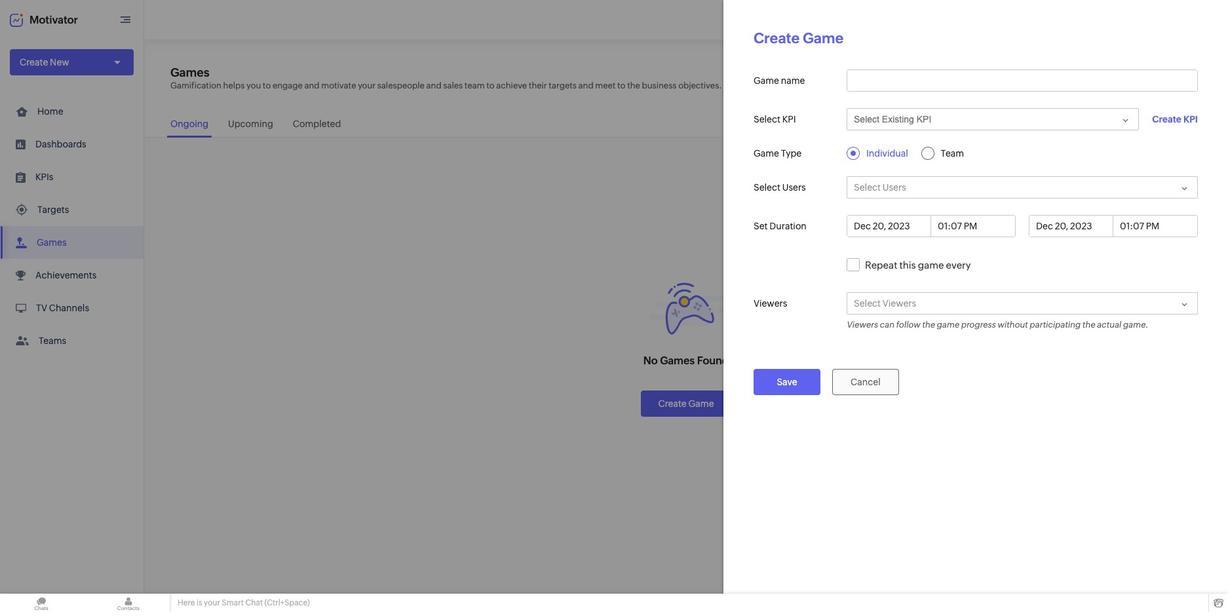 Task type: describe. For each thing, give the bounding box(es) containing it.
without
[[998, 320, 1028, 330]]

motivate
[[321, 81, 356, 90]]

repeat
[[865, 259, 898, 270]]

list containing home
[[0, 95, 144, 357]]

create kpi
[[1152, 114, 1198, 125]]

completed tab
[[290, 112, 344, 138]]

achievements
[[35, 270, 97, 281]]

viewers inside field
[[883, 298, 916, 309]]

select up game type at the top
[[754, 114, 781, 125]]

(ctrl+space)
[[265, 598, 310, 608]]

cancel
[[851, 377, 881, 387]]

this
[[900, 259, 916, 270]]

3 and from the left
[[579, 81, 594, 90]]

home
[[37, 106, 63, 117]]

1 to from the left
[[263, 81, 271, 90]]

tab list containing ongoing
[[144, 112, 1228, 138]]

targets
[[37, 205, 69, 215]]

business
[[642, 81, 677, 90]]

no
[[644, 354, 658, 367]]

game type
[[754, 148, 802, 159]]

1 horizontal spatial the
[[922, 320, 935, 330]]

select viewers
[[854, 298, 916, 309]]

team
[[465, 81, 485, 90]]

smart
[[222, 598, 244, 608]]

1 and from the left
[[304, 81, 320, 90]]

duration
[[770, 221, 807, 231]]

new
[[50, 57, 69, 68]]

completed
[[293, 119, 341, 129]]

Select Users field
[[847, 176, 1198, 199]]

game left type
[[754, 148, 779, 159]]

game up name
[[803, 30, 844, 47]]

game inside create game button
[[689, 398, 714, 409]]

sales
[[443, 81, 463, 90]]

upcoming tab
[[225, 112, 276, 138]]

save button
[[754, 369, 821, 395]]

viewers can follow the game progress without participating the actual game.
[[847, 320, 1148, 330]]

tv
[[36, 303, 47, 313]]

0 vertical spatial game
[[918, 259, 944, 270]]

meet
[[595, 81, 616, 90]]

Select Existing KPI text field
[[854, 114, 1103, 125]]

games for games
[[37, 237, 67, 248]]

kpi for create kpi
[[1184, 114, 1198, 125]]

viewers for viewers
[[754, 298, 787, 309]]

kpi for select kpi
[[782, 114, 796, 125]]

here is your smart chat (ctrl+space)
[[178, 598, 310, 608]]

user image
[[1188, 9, 1209, 30]]

viewers for viewers can follow the game progress without participating the actual game.
[[847, 320, 878, 330]]

the inside games gamification helps you to engage and motivate your salespeople and sales team to achieve their targets and meet to the business objectives.
[[627, 81, 640, 90]]

save
[[777, 377, 797, 387]]

is
[[197, 598, 202, 608]]

motivator
[[29, 13, 78, 26]]

game.
[[1123, 320, 1148, 330]]

achieve
[[496, 81, 527, 90]]

you
[[246, 81, 261, 90]]

game left name
[[754, 75, 779, 86]]

set duration
[[754, 221, 807, 231]]

gamification
[[170, 81, 222, 90]]

game name
[[754, 75, 805, 86]]

0 vertical spatial create game
[[754, 30, 844, 47]]

name
[[781, 75, 805, 86]]

your inside games gamification helps you to engage and motivate your salespeople and sales team to achieve their targets and meet to the business objectives.
[[358, 81, 376, 90]]



Task type: locate. For each thing, give the bounding box(es) containing it.
0 horizontal spatial users
[[782, 182, 806, 193]]

0 horizontal spatial kpi
[[782, 114, 796, 125]]

1 vertical spatial your
[[204, 598, 220, 608]]

every
[[946, 259, 971, 270]]

1 horizontal spatial viewers
[[847, 320, 878, 330]]

and left the sales on the left top of the page
[[426, 81, 442, 90]]

1 select users from the left
[[754, 182, 806, 193]]

0 horizontal spatial the
[[627, 81, 640, 90]]

games up gamification
[[170, 66, 210, 79]]

1 vertical spatial game
[[937, 320, 960, 330]]

game right this
[[918, 259, 944, 270]]

users inside field
[[883, 182, 906, 193]]

1 vertical spatial create game
[[658, 398, 714, 409]]

objectives.
[[679, 81, 722, 90]]

1 horizontal spatial users
[[883, 182, 906, 193]]

games inside games gamification helps you to engage and motivate your salespeople and sales team to achieve their targets and meet to the business objectives.
[[170, 66, 210, 79]]

set end date text field
[[1030, 216, 1114, 237]]

contacts image
[[87, 594, 170, 612]]

select users down game type at the top
[[754, 182, 806, 193]]

kpis
[[35, 172, 53, 182]]

create game button
[[641, 390, 731, 417]]

0 horizontal spatial select users
[[754, 182, 806, 193]]

1 vertical spatial games
[[37, 237, 67, 248]]

ongoing
[[170, 119, 208, 129]]

0 horizontal spatial your
[[204, 598, 220, 608]]

their
[[529, 81, 547, 90]]

chats image
[[0, 594, 83, 612]]

select up "can"
[[854, 298, 881, 309]]

your right is
[[204, 598, 220, 608]]

game left "progress"
[[937, 320, 960, 330]]

game
[[803, 30, 844, 47], [754, 75, 779, 86], [754, 148, 779, 159], [689, 398, 714, 409]]

no games found
[[644, 354, 729, 367]]

2 horizontal spatial games
[[660, 354, 695, 367]]

and right engage in the top of the page
[[304, 81, 320, 90]]

ongoing tab
[[167, 112, 212, 138]]

1 kpi from the left
[[782, 114, 796, 125]]

1 horizontal spatial games
[[170, 66, 210, 79]]

set start date text field
[[848, 216, 931, 237]]

to right meet on the top of the page
[[618, 81, 626, 90]]

2 to from the left
[[487, 81, 495, 90]]

games right no
[[660, 354, 695, 367]]

the right follow
[[922, 320, 935, 330]]

create game down no games found
[[658, 398, 714, 409]]

select kpi
[[754, 114, 796, 125]]

select users inside select users field
[[854, 182, 906, 193]]

salespeople
[[377, 81, 425, 90]]

repeat this game every
[[865, 259, 971, 270]]

0 horizontal spatial to
[[263, 81, 271, 90]]

create inside button
[[658, 398, 687, 409]]

2 horizontal spatial the
[[1083, 320, 1095, 330]]

1 horizontal spatial and
[[426, 81, 442, 90]]

teams
[[39, 336, 66, 346]]

actual
[[1097, 320, 1121, 330]]

list
[[0, 95, 144, 357]]

type
[[781, 148, 802, 159]]

game down found
[[689, 398, 714, 409]]

2 and from the left
[[426, 81, 442, 90]]

Select Viewers field
[[847, 292, 1198, 315]]

kpi
[[782, 114, 796, 125], [1184, 114, 1198, 125]]

tab list
[[144, 112, 1228, 138]]

games down targets
[[37, 237, 67, 248]]

2 select users from the left
[[854, 182, 906, 193]]

1 horizontal spatial select users
[[854, 182, 906, 193]]

viewers
[[754, 298, 787, 309], [883, 298, 916, 309], [847, 320, 878, 330]]

participating
[[1030, 320, 1081, 330]]

channels
[[49, 303, 89, 313]]

2 horizontal spatial viewers
[[883, 298, 916, 309]]

games
[[170, 66, 210, 79], [37, 237, 67, 248], [660, 354, 695, 367]]

and left meet on the top of the page
[[579, 81, 594, 90]]

0 horizontal spatial create game
[[658, 398, 714, 409]]

your
[[358, 81, 376, 90], [204, 598, 220, 608]]

targets
[[549, 81, 577, 90]]

2 users from the left
[[883, 182, 906, 193]]

1 users from the left
[[782, 182, 806, 193]]

3 to from the left
[[618, 81, 626, 90]]

individual
[[866, 148, 908, 159]]

engage
[[273, 81, 303, 90]]

the left business
[[627, 81, 640, 90]]

2 vertical spatial games
[[660, 354, 695, 367]]

progress
[[961, 320, 996, 330]]

users down individual
[[883, 182, 906, 193]]

None field
[[847, 108, 1139, 130]]

your right motivate
[[358, 81, 376, 90]]

select
[[754, 114, 781, 125], [754, 182, 781, 193], [854, 182, 881, 193], [854, 298, 881, 309]]

2 horizontal spatial to
[[618, 81, 626, 90]]

chat
[[245, 598, 263, 608]]

0 horizontal spatial viewers
[[754, 298, 787, 309]]

create game
[[754, 30, 844, 47], [658, 398, 714, 409]]

0 vertical spatial your
[[358, 81, 376, 90]]

2 kpi from the left
[[1184, 114, 1198, 125]]

2 horizontal spatial and
[[579, 81, 594, 90]]

cancel button
[[832, 369, 899, 395]]

to
[[263, 81, 271, 90], [487, 81, 495, 90], [618, 81, 626, 90]]

games gamification helps you to engage and motivate your salespeople and sales team to achieve their targets and meet to the business objectives.
[[170, 66, 722, 90]]

tv channels
[[36, 303, 89, 313]]

1 horizontal spatial your
[[358, 81, 376, 90]]

to right team
[[487, 81, 495, 90]]

create new
[[20, 57, 69, 68]]

can
[[880, 320, 894, 330]]

users
[[782, 182, 806, 193], [883, 182, 906, 193]]

1 horizontal spatial kpi
[[1184, 114, 1198, 125]]

users down type
[[782, 182, 806, 193]]

1 horizontal spatial to
[[487, 81, 495, 90]]

and
[[304, 81, 320, 90], [426, 81, 442, 90], [579, 81, 594, 90]]

to right the you
[[263, 81, 271, 90]]

0 horizontal spatial and
[[304, 81, 320, 90]]

0 horizontal spatial games
[[37, 237, 67, 248]]

1 horizontal spatial create game
[[754, 30, 844, 47]]

the
[[627, 81, 640, 90], [922, 320, 935, 330], [1083, 320, 1095, 330]]

found
[[697, 354, 729, 367]]

here
[[178, 598, 195, 608]]

games inside list
[[37, 237, 67, 248]]

games for games gamification helps you to engage and motivate your salespeople and sales team to achieve their targets and meet to the business objectives.
[[170, 66, 210, 79]]

game
[[918, 259, 944, 270], [937, 320, 960, 330]]

set
[[754, 221, 768, 231]]

the left actual on the right of the page
[[1083, 320, 1095, 330]]

select down game type at the top
[[754, 182, 781, 193]]

create game inside button
[[658, 398, 714, 409]]

select down individual
[[854, 182, 881, 193]]

0 vertical spatial games
[[170, 66, 210, 79]]

None text field
[[848, 70, 1198, 91], [931, 216, 1015, 237], [1114, 216, 1198, 237], [848, 70, 1198, 91], [931, 216, 1015, 237], [1114, 216, 1198, 237]]

select users down individual
[[854, 182, 906, 193]]

create game up name
[[754, 30, 844, 47]]

team
[[941, 148, 964, 159]]

select users
[[754, 182, 806, 193], [854, 182, 906, 193]]

dashboards
[[35, 139, 86, 149]]

follow
[[896, 320, 921, 330]]

helps
[[223, 81, 245, 90]]

create
[[754, 30, 800, 47], [20, 57, 48, 68], [1152, 114, 1182, 125], [658, 398, 687, 409]]

upcoming
[[228, 119, 273, 129]]



Task type: vqa. For each thing, say whether or not it's contained in the screenshot.
'CALENDAR' Icon
no



